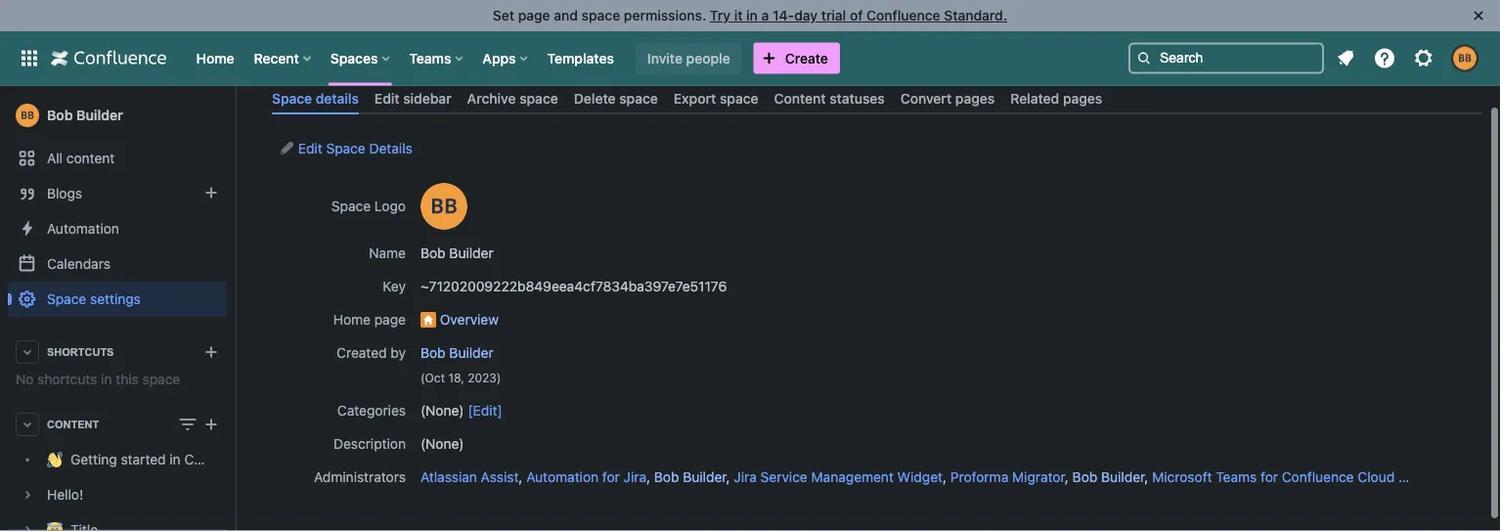 Task type: locate. For each thing, give the bounding box(es) containing it.
(none) down (oct
[[421, 403, 464, 419]]

in right started
[[170, 451, 181, 468]]

assist
[[481, 469, 519, 485]]

space right archive
[[520, 90, 558, 106]]

teams
[[409, 50, 451, 66], [1216, 469, 1257, 485]]

0 vertical spatial in
[[747, 7, 758, 23]]

content button
[[8, 407, 227, 442]]

builder left service
[[683, 469, 726, 485]]

content inside tab list
[[774, 90, 826, 106]]

2 horizontal spatial edit
[[473, 403, 497, 419]]

add shortcut image
[[200, 340, 223, 364]]

0 horizontal spatial teams
[[409, 50, 451, 66]]

space for archive space
[[520, 90, 558, 106]]

0 horizontal spatial jira
[[624, 469, 647, 485]]

permissions.
[[624, 7, 707, 23]]

space right export
[[720, 90, 759, 106]]

1 vertical spatial content
[[47, 418, 99, 430]]

space for space logo
[[331, 198, 371, 214]]

space settings
[[47, 291, 141, 307]]

automation right assist
[[526, 469, 599, 485]]

0 vertical spatial home
[[196, 50, 234, 66]]

edit sidebar link
[[367, 82, 459, 115]]

home page
[[333, 312, 406, 328]]

of
[[850, 7, 863, 23]]

space for manage space
[[359, 35, 421, 63]]

1 pages from the left
[[956, 90, 995, 106]]

automation
[[47, 221, 119, 237], [526, 469, 599, 485]]

edit image
[[279, 141, 294, 157]]

space right delete
[[619, 90, 658, 106]]

confluence left the cloud
[[1282, 469, 1354, 485]]

space down 'calendars'
[[47, 291, 86, 307]]

0 horizontal spatial page
[[374, 312, 406, 328]]

0 vertical spatial (none)
[[421, 403, 464, 419]]

home inside global element
[[196, 50, 234, 66]]

pages right related
[[1063, 90, 1103, 106]]

edit
[[375, 90, 400, 106], [298, 141, 322, 157], [473, 403, 497, 419]]

content
[[66, 150, 115, 166]]

space settings link
[[8, 282, 227, 317]]

jira service management widget link
[[734, 469, 943, 485]]

page for set
[[518, 7, 550, 23]]

confluence
[[867, 7, 941, 23], [184, 451, 257, 468], [1282, 469, 1354, 485]]

1 horizontal spatial teams
[[1216, 469, 1257, 485]]

2 pages from the left
[[1063, 90, 1103, 106]]

2 jira from the left
[[734, 469, 757, 485]]

banner
[[0, 31, 1501, 86]]

home
[[196, 50, 234, 66], [333, 312, 371, 328]]

5 , from the left
[[1065, 469, 1069, 485]]

bob builder inside "space" element
[[47, 107, 123, 123]]

(none) for (none) edit
[[421, 403, 464, 419]]

pages inside related pages link
[[1063, 90, 1103, 106]]

convert
[[901, 90, 952, 106]]

1 horizontal spatial for
[[1261, 469, 1279, 485]]

0 horizontal spatial edit
[[298, 141, 322, 157]]

1 vertical spatial page
[[374, 312, 406, 328]]

bob right migrator
[[1073, 469, 1098, 485]]

space for export space
[[720, 90, 759, 106]]

0 horizontal spatial bob builder
[[47, 107, 123, 123]]

bob builder up 'all content'
[[47, 107, 123, 123]]

1 vertical spatial confluence
[[184, 451, 257, 468]]

1 vertical spatial edit
[[298, 141, 322, 157]]

collapse sidebar image
[[213, 96, 256, 135]]

setting...
[[1335, 42, 1390, 58]]

1 horizontal spatial home
[[333, 312, 371, 328]]

in for getting started in confluence
[[170, 451, 181, 468]]

space
[[582, 7, 620, 23], [359, 35, 421, 63], [520, 90, 558, 106], [619, 90, 658, 106], [720, 90, 759, 106], [142, 371, 180, 387]]

edit down 2023)
[[473, 403, 497, 419]]

jump to setting...
[[1279, 42, 1390, 58]]

0 horizontal spatial automation
[[47, 221, 119, 237]]

for
[[602, 469, 620, 485], [1261, 469, 1279, 485]]

14-
[[773, 7, 794, 23]]

(none) up atlassian
[[421, 436, 464, 452]]

0 vertical spatial page
[[518, 7, 550, 23]]

confluence down "create content" image
[[184, 451, 257, 468]]

in
[[747, 7, 758, 23], [101, 371, 112, 387], [170, 451, 181, 468]]

builder up 2023)
[[449, 345, 494, 361]]

content for content
[[47, 418, 99, 430]]

automation up 'calendars'
[[47, 221, 119, 237]]

space down recent popup button
[[272, 90, 312, 106]]

pages right convert
[[956, 90, 995, 106]]

0 vertical spatial teams
[[409, 50, 451, 66]]

2 horizontal spatial confluence
[[1282, 469, 1354, 485]]

home up created
[[333, 312, 371, 328]]

bob up "all"
[[47, 107, 73, 123]]

space details link
[[264, 82, 367, 115]]

page right set at the left top
[[518, 7, 550, 23]]

1 vertical spatial in
[[101, 371, 112, 387]]

content up getting
[[47, 418, 99, 430]]

0 vertical spatial bob builder
[[47, 107, 123, 123]]

settings icon image
[[1413, 46, 1436, 70]]

statuses
[[830, 90, 885, 106]]

pages
[[956, 90, 995, 106], [1063, 90, 1103, 106]]

proforma
[[951, 469, 1009, 485]]

1 vertical spatial automation
[[526, 469, 599, 485]]

bob builder link right migrator
[[1073, 469, 1145, 485]]

it
[[734, 7, 743, 23]]

1 vertical spatial (none)
[[421, 436, 464, 452]]

in inside tree
[[170, 451, 181, 468]]

space up edit sidebar
[[359, 35, 421, 63]]

0 vertical spatial automation
[[47, 221, 119, 237]]

0 horizontal spatial for
[[602, 469, 620, 485]]

space
[[272, 90, 312, 106], [326, 141, 366, 157], [331, 198, 371, 214], [47, 291, 86, 307]]

1 (none) from the top
[[421, 403, 464, 419]]

space left logo
[[331, 198, 371, 214]]

jump
[[1279, 42, 1315, 58]]

details
[[316, 90, 359, 106]]

bob up (oct
[[421, 345, 446, 361]]

builder
[[76, 107, 123, 123], [449, 245, 494, 261], [449, 345, 494, 361], [683, 469, 726, 485], [1102, 469, 1145, 485]]

teams up sidebar
[[409, 50, 451, 66]]

space left details
[[326, 141, 366, 157]]

1 vertical spatial home
[[333, 312, 371, 328]]

related pages
[[1011, 90, 1103, 106]]

(none) for (none)
[[421, 436, 464, 452]]

1 horizontal spatial automation
[[526, 469, 599, 485]]

content inside dropdown button
[[47, 418, 99, 430]]

pages for related pages
[[1063, 90, 1103, 106]]

bob right automation for jira link
[[654, 469, 679, 485]]

page down key
[[374, 312, 406, 328]]

1 horizontal spatial pages
[[1063, 90, 1103, 106]]

create content image
[[200, 413, 223, 436]]

pages inside convert pages link
[[956, 90, 995, 106]]

name
[[369, 245, 406, 261]]

builder down space logo
[[449, 245, 494, 261]]

bob builder down space logo
[[421, 245, 494, 261]]

bob builder link
[[8, 96, 227, 135], [421, 345, 494, 361], [654, 469, 726, 485], [1073, 469, 1145, 485]]

content down create popup button
[[774, 90, 826, 106]]

0 vertical spatial confluence
[[867, 7, 941, 23]]

teams inside popup button
[[409, 50, 451, 66]]

edit left sidebar
[[375, 90, 400, 106]]

2 vertical spatial in
[[170, 451, 181, 468]]

1 horizontal spatial jira
[[734, 469, 757, 485]]

0 vertical spatial content
[[774, 90, 826, 106]]

and
[[554, 7, 578, 23]]

bob builder
[[47, 107, 123, 123], [421, 245, 494, 261]]

1 horizontal spatial edit
[[375, 90, 400, 106]]

tree containing getting started in confluence
[[8, 442, 257, 531]]

page
[[518, 7, 550, 23], [374, 312, 406, 328]]

1 horizontal spatial page
[[518, 7, 550, 23]]

home up collapse sidebar icon
[[196, 50, 234, 66]]

3 , from the left
[[726, 469, 730, 485]]

0 horizontal spatial confluence
[[184, 451, 257, 468]]

confluence image
[[51, 46, 167, 70], [51, 46, 167, 70]]

home for home page
[[333, 312, 371, 328]]

0 horizontal spatial home
[[196, 50, 234, 66]]

space for space settings
[[47, 291, 86, 307]]

tree
[[8, 442, 257, 531]]

0 horizontal spatial content
[[47, 418, 99, 430]]

bob
[[47, 107, 73, 123], [421, 245, 446, 261], [421, 345, 446, 361], [654, 469, 679, 485], [1073, 469, 1098, 485]]

builder inside bob builder (oct 18, 2023)
[[449, 345, 494, 361]]

export
[[674, 90, 716, 106]]

categories
[[337, 403, 406, 419]]

edit for edit space details
[[298, 141, 322, 157]]

global element
[[12, 31, 1125, 86]]

1 horizontal spatial in
[[170, 451, 181, 468]]

microsoft teams for confluence cloud link
[[1153, 469, 1395, 485]]

2 (none) from the top
[[421, 436, 464, 452]]

1 horizontal spatial confluence
[[867, 7, 941, 23]]

help icon image
[[1373, 46, 1397, 70]]

space element
[[0, 86, 257, 531]]

by
[[391, 345, 406, 361]]

create a blog image
[[200, 181, 223, 204]]

1 horizontal spatial content
[[774, 90, 826, 106]]

close image
[[1467, 4, 1491, 27]]

in left this
[[101, 371, 112, 387]]

0 vertical spatial edit
[[375, 90, 400, 106]]

teams right microsoft in the right of the page
[[1216, 469, 1257, 485]]

teams button
[[403, 43, 471, 74]]

1 vertical spatial bob builder
[[421, 245, 494, 261]]

builder up content
[[76, 107, 123, 123]]

edit right edit image
[[298, 141, 322, 157]]

confluence right the of
[[867, 7, 941, 23]]

content
[[774, 90, 826, 106], [47, 418, 99, 430]]

delete space link
[[566, 82, 666, 115]]

0 horizontal spatial pages
[[956, 90, 995, 106]]

bob inside "space" element
[[47, 107, 73, 123]]

calendars link
[[8, 247, 227, 282]]

create button
[[754, 43, 840, 74]]

key
[[383, 278, 406, 295]]

administrators
[[314, 469, 406, 485]]

0 horizontal spatial in
[[101, 371, 112, 387]]

… link
[[1399, 469, 1410, 485]]

atlassian assist , automation for jira , bob builder , jira service management widget , proforma migrator , bob builder , microsoft teams for confluence cloud …
[[421, 469, 1410, 485]]

in for no shortcuts in this space
[[101, 371, 112, 387]]

tab list
[[264, 82, 1491, 115]]

archive space
[[467, 90, 558, 106]]

4 , from the left
[[943, 469, 947, 485]]

in left a at the top right
[[747, 7, 758, 23]]



Task type: describe. For each thing, give the bounding box(es) containing it.
(oct
[[421, 371, 445, 385]]

delete space
[[574, 90, 658, 106]]

builder left microsoft in the right of the page
[[1102, 469, 1145, 485]]

trial
[[821, 7, 846, 23]]

confluence inside tree
[[184, 451, 257, 468]]

space logo
[[331, 198, 406, 214]]

settings
[[90, 291, 141, 307]]

1 , from the left
[[519, 469, 523, 485]]

space details
[[272, 90, 359, 106]]

home link
[[190, 43, 240, 74]]

…
[[1399, 469, 1410, 485]]

to
[[1318, 42, 1331, 58]]

edit link
[[468, 403, 502, 419]]

convert pages link
[[893, 82, 1003, 115]]

created
[[337, 345, 387, 361]]

bob builder (oct 18, 2023)
[[421, 345, 501, 385]]

convert pages
[[901, 90, 995, 106]]

space for space details
[[272, 90, 312, 106]]

created by
[[337, 345, 406, 361]]

2 horizontal spatial in
[[747, 7, 758, 23]]

a
[[762, 7, 769, 23]]

manage
[[272, 35, 355, 63]]

spaces
[[330, 50, 378, 66]]

tree inside "space" element
[[8, 442, 257, 531]]

invite people button
[[636, 43, 742, 74]]

2 vertical spatial edit
[[473, 403, 497, 419]]

apps button
[[477, 43, 536, 74]]

archive
[[467, 90, 516, 106]]

hello! link
[[8, 477, 227, 513]]

standard.
[[944, 7, 1008, 23]]

content statuses link
[[766, 82, 893, 115]]

export space
[[674, 90, 759, 106]]

getting started in confluence
[[70, 451, 257, 468]]

bob builder link up 18,
[[421, 345, 494, 361]]

related pages link
[[1003, 82, 1111, 115]]

blogs
[[47, 185, 82, 202]]

space logo image
[[421, 183, 468, 230]]

pages for convert pages
[[956, 90, 995, 106]]

bob builder link up all content link
[[8, 96, 227, 135]]

invite people
[[647, 50, 730, 66]]

details
[[369, 141, 413, 157]]

people
[[686, 50, 730, 66]]

(none) edit
[[421, 403, 497, 419]]

2 , from the left
[[647, 469, 651, 485]]

hello!
[[47, 487, 83, 503]]

~71202009222b849eea4cf7834ba397e7e51176
[[421, 278, 727, 295]]

appswitcher icon image
[[18, 46, 41, 70]]

18,
[[448, 371, 464, 385]]

banner containing home
[[0, 31, 1501, 86]]

all content
[[47, 150, 115, 166]]

cloud
[[1358, 469, 1395, 485]]

1 horizontal spatial bob builder
[[421, 245, 494, 261]]

automation inside "space" element
[[47, 221, 119, 237]]

6 , from the left
[[1145, 469, 1149, 485]]

bob inside bob builder (oct 18, 2023)
[[421, 345, 446, 361]]

2 for from the left
[[1261, 469, 1279, 485]]

change view image
[[176, 413, 200, 436]]

templates link
[[541, 43, 620, 74]]

proforma migrator link
[[951, 469, 1065, 485]]

2023)
[[468, 371, 501, 385]]

edit space details
[[294, 141, 413, 157]]

1 for from the left
[[602, 469, 620, 485]]

try
[[710, 7, 731, 23]]

no shortcuts in this space
[[16, 371, 180, 387]]

all content link
[[8, 141, 227, 176]]

automation link
[[8, 211, 227, 247]]

all
[[47, 150, 63, 166]]

microsoft
[[1153, 469, 1213, 485]]

description
[[334, 436, 406, 452]]

1 vertical spatial teams
[[1216, 469, 1257, 485]]

overview
[[440, 312, 499, 328]]

atlassian
[[421, 469, 477, 485]]

recent
[[254, 50, 299, 66]]

day
[[794, 7, 818, 23]]

service
[[761, 469, 808, 485]]

apps
[[483, 50, 516, 66]]

delete
[[574, 90, 616, 106]]

spaces button
[[325, 43, 398, 74]]

calendars
[[47, 256, 110, 272]]

2 vertical spatial confluence
[[1282, 469, 1354, 485]]

atlassian assist link
[[421, 469, 519, 485]]

templates
[[547, 50, 614, 66]]

bob right the name in the left top of the page
[[421, 245, 446, 261]]

overview link
[[440, 312, 499, 328]]

recent button
[[248, 43, 319, 74]]

logo
[[375, 198, 406, 214]]

invite
[[647, 50, 683, 66]]

shortcuts
[[47, 346, 114, 358]]

tab list containing space details
[[264, 82, 1491, 115]]

bob builder link left service
[[654, 469, 726, 485]]

no
[[16, 371, 34, 387]]

1 jira from the left
[[624, 469, 647, 485]]

widget
[[898, 469, 943, 485]]

notification icon image
[[1334, 46, 1358, 70]]

migrator
[[1012, 469, 1065, 485]]

page for home
[[374, 312, 406, 328]]

automation for jira link
[[526, 469, 647, 485]]

space right this
[[142, 371, 180, 387]]

builder inside "space" element
[[76, 107, 123, 123]]

create
[[785, 50, 828, 66]]

space for delete space
[[619, 90, 658, 106]]

set page and space permissions. try it in a 14-day trial of confluence standard.
[[493, 7, 1008, 23]]

started
[[121, 451, 166, 468]]

edit for edit sidebar
[[375, 90, 400, 106]]

Search field
[[1129, 43, 1324, 74]]

home for home
[[196, 50, 234, 66]]

edit sidebar
[[375, 90, 452, 106]]

manage space
[[272, 35, 421, 63]]

export space link
[[666, 82, 766, 115]]

content for content statuses
[[774, 90, 826, 106]]

content statuses
[[774, 90, 885, 106]]

try it in a 14-day trial of confluence standard. link
[[710, 7, 1008, 23]]

search image
[[1137, 50, 1152, 66]]

space right and
[[582, 7, 620, 23]]

edit space details link
[[279, 141, 413, 157]]

shortcuts button
[[8, 335, 227, 370]]

shortcuts
[[37, 371, 97, 387]]

related
[[1011, 90, 1060, 106]]



Task type: vqa. For each thing, say whether or not it's contained in the screenshot.


